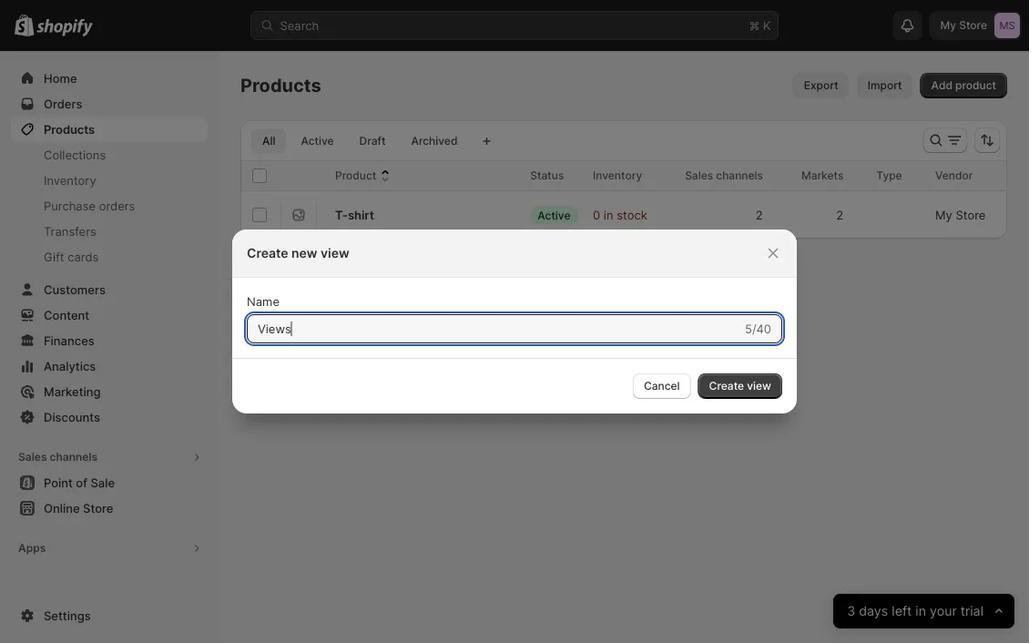 Task type: vqa. For each thing, say whether or not it's contained in the screenshot.
left Active
yes



Task type: describe. For each thing, give the bounding box(es) containing it.
all
[[263, 134, 276, 148]]

active link
[[290, 129, 345, 154]]

1 vertical spatial active
[[538, 209, 571, 222]]

name
[[247, 294, 280, 309]]

import
[[868, 79, 903, 92]]

export button
[[794, 73, 850, 98]]

create view
[[710, 380, 772, 393]]

in
[[604, 208, 614, 222]]

archived link
[[401, 129, 469, 154]]

stock
[[617, 208, 648, 222]]

add product
[[932, 79, 997, 92]]

sales inside button
[[18, 451, 47, 464]]

archived
[[412, 134, 458, 148]]

my
[[936, 208, 953, 222]]

Name text field
[[247, 314, 742, 344]]

purchase orders
[[44, 199, 135, 213]]

channels inside button
[[50, 451, 98, 464]]

transfers link
[[11, 219, 208, 244]]

apps button
[[11, 536, 208, 561]]

store
[[957, 208, 987, 222]]

product
[[335, 169, 377, 182]]

purchase orders link
[[11, 193, 208, 219]]

shirt
[[348, 208, 374, 222]]

tab list containing all
[[248, 128, 473, 154]]

cancel
[[644, 380, 680, 393]]

draft
[[360, 134, 386, 148]]

draft link
[[349, 129, 397, 154]]

discounts link
[[11, 405, 208, 430]]

k
[[764, 18, 772, 32]]

0
[[593, 208, 601, 222]]

⌘ k
[[750, 18, 772, 32]]

⌘
[[750, 18, 761, 32]]

create new view dialog
[[0, 230, 1030, 414]]

transfers
[[44, 224, 96, 238]]

gift
[[44, 250, 64, 264]]

0 vertical spatial view
[[321, 246, 350, 261]]

create for create new view
[[247, 246, 289, 261]]

collections
[[44, 148, 106, 162]]

vendor button
[[936, 167, 992, 185]]

add
[[932, 79, 953, 92]]

export
[[805, 79, 839, 92]]

import button
[[857, 73, 914, 98]]

add product link
[[921, 73, 1008, 98]]



Task type: locate. For each thing, give the bounding box(es) containing it.
inventory inside inventory button
[[593, 169, 643, 182]]

create left new
[[247, 246, 289, 261]]

products up collections
[[44, 122, 95, 136]]

0 vertical spatial sales
[[686, 169, 714, 182]]

view inside button
[[748, 380, 772, 393]]

1 vertical spatial create
[[710, 380, 745, 393]]

sales right inventory button
[[686, 169, 714, 182]]

products up all
[[241, 74, 321, 97]]

1 horizontal spatial active
[[538, 209, 571, 222]]

sales down discounts at the bottom left of the page
[[18, 451, 47, 464]]

1 vertical spatial view
[[748, 380, 772, 393]]

settings
[[44, 609, 91, 623]]

0 horizontal spatial channels
[[50, 451, 98, 464]]

type
[[877, 169, 903, 182]]

home link
[[11, 66, 208, 91]]

view
[[321, 246, 350, 261], [748, 380, 772, 393]]

0 vertical spatial sales channels
[[686, 169, 764, 182]]

t-shirt
[[335, 208, 374, 222]]

channels down discounts at the bottom left of the page
[[50, 451, 98, 464]]

gift cards link
[[11, 244, 208, 270]]

inventory up purchase
[[44, 173, 96, 187]]

channels left markets
[[717, 169, 764, 182]]

shopify image
[[37, 19, 93, 37]]

1 horizontal spatial create
[[710, 380, 745, 393]]

inventory for inventory button
[[593, 169, 643, 182]]

orders
[[99, 199, 135, 213]]

0 horizontal spatial create
[[247, 246, 289, 261]]

vendor
[[936, 169, 974, 182]]

inventory for inventory link
[[44, 173, 96, 187]]

products link
[[11, 117, 208, 142]]

0 vertical spatial products
[[241, 74, 321, 97]]

0 vertical spatial create
[[247, 246, 289, 261]]

apps
[[18, 542, 46, 555]]

inventory link
[[11, 168, 208, 193]]

1 horizontal spatial inventory
[[593, 169, 643, 182]]

active down status
[[538, 209, 571, 222]]

home
[[44, 71, 77, 85]]

1 horizontal spatial view
[[748, 380, 772, 393]]

discounts
[[44, 410, 100, 424]]

1 vertical spatial sales channels
[[18, 451, 98, 464]]

inventory button
[[593, 167, 661, 185]]

tab list
[[248, 128, 473, 154]]

1 horizontal spatial channels
[[717, 169, 764, 182]]

0 horizontal spatial sales
[[18, 451, 47, 464]]

settings link
[[11, 603, 208, 629]]

0 horizontal spatial sales channels
[[18, 451, 98, 464]]

0 vertical spatial active
[[301, 134, 334, 148]]

products
[[241, 74, 321, 97], [44, 122, 95, 136]]

inventory up 0 in stock
[[593, 169, 643, 182]]

create new view
[[247, 246, 350, 261]]

markets
[[802, 169, 844, 182]]

sales channels inside button
[[18, 451, 98, 464]]

gift cards
[[44, 250, 99, 264]]

1 vertical spatial channels
[[50, 451, 98, 464]]

active inside tab list
[[301, 134, 334, 148]]

create inside button
[[710, 380, 745, 393]]

create right cancel
[[710, 380, 745, 393]]

search
[[280, 18, 319, 32]]

cancel button
[[633, 374, 691, 399]]

purchase
[[44, 199, 96, 213]]

1 vertical spatial products
[[44, 122, 95, 136]]

inventory inside inventory link
[[44, 173, 96, 187]]

new
[[292, 246, 318, 261]]

create
[[247, 246, 289, 261], [710, 380, 745, 393]]

1 horizontal spatial products
[[241, 74, 321, 97]]

collections link
[[11, 142, 208, 168]]

channels
[[717, 169, 764, 182], [50, 451, 98, 464]]

create view button
[[699, 374, 783, 399]]

0 horizontal spatial products
[[44, 122, 95, 136]]

type button
[[877, 167, 921, 185]]

cards
[[68, 250, 99, 264]]

1 vertical spatial sales
[[18, 451, 47, 464]]

0 vertical spatial channels
[[717, 169, 764, 182]]

0 horizontal spatial inventory
[[44, 173, 96, 187]]

t-
[[335, 208, 348, 222]]

0 in stock
[[593, 208, 648, 222]]

create for create view
[[710, 380, 745, 393]]

status
[[531, 169, 565, 182]]

sales channels button
[[11, 445, 208, 470]]

inventory
[[593, 169, 643, 182], [44, 173, 96, 187]]

product
[[956, 79, 997, 92]]

1 horizontal spatial sales channels
[[686, 169, 764, 182]]

all button
[[252, 129, 287, 154]]

product button
[[335, 167, 395, 185]]

0 horizontal spatial active
[[301, 134, 334, 148]]

active right all
[[301, 134, 334, 148]]

1 horizontal spatial sales
[[686, 169, 714, 182]]

t-shirt link
[[335, 206, 374, 224]]

0 horizontal spatial view
[[321, 246, 350, 261]]

my store
[[936, 208, 987, 222]]

sales channels
[[686, 169, 764, 182], [18, 451, 98, 464]]

sales
[[686, 169, 714, 182], [18, 451, 47, 464]]

active
[[301, 134, 334, 148], [538, 209, 571, 222]]



